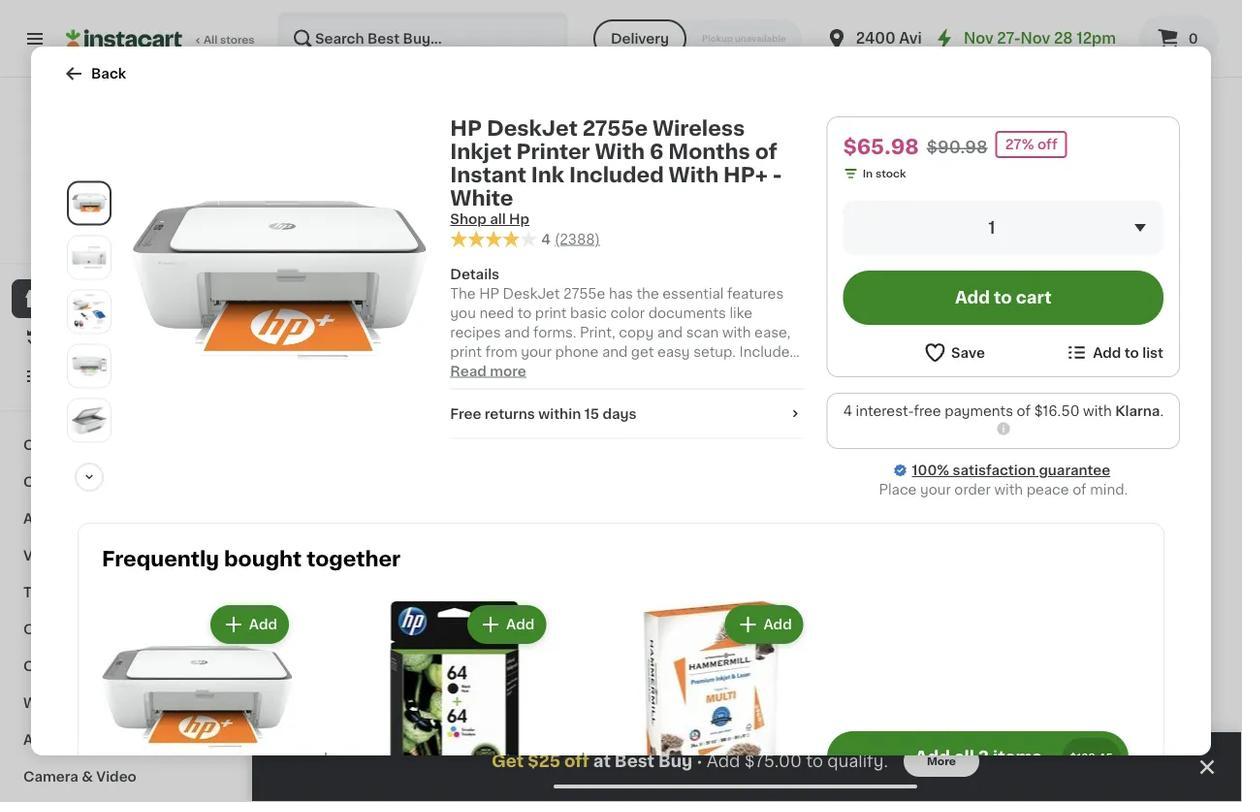 Task type: locate. For each thing, give the bounding box(es) containing it.
items
[[1115, 19, 1163, 35], [993, 749, 1042, 766]]

items left 0
[[1115, 19, 1163, 35]]

2tb
[[984, 274, 1010, 287]]

$65.98 for $65.98 $90.98
[[844, 136, 919, 157]]

0 horizontal spatial shop
[[54, 292, 91, 306]]

deskjet up need
[[503, 287, 560, 300]]

envy
[[1057, 675, 1095, 688]]

all for add
[[954, 749, 975, 766]]

cell phone accessories link
[[12, 648, 236, 685]]

1 vertical spatial deskjet
[[1167, 254, 1224, 268]]

of right 'out'
[[853, 229, 868, 243]]

mind.
[[1091, 483, 1128, 497]]

product group
[[848, 469, 1018, 763], [1034, 469, 1204, 766], [102, 601, 293, 802], [359, 601, 550, 802], [617, 601, 808, 802]]

4 right 28
[[1100, 19, 1111, 35]]

0 vertical spatial 1
[[989, 220, 996, 236]]

adapter inside apple 45-watt magsafe 2 power adapter for macbook air
[[535, 694, 589, 708]]

lists link
[[12, 357, 236, 396]]

itself
[[450, 384, 484, 397]]

2 down memory
[[1104, 748, 1111, 758]]

power up macbook
[[488, 694, 531, 708]]

1 horizontal spatial at
[[593, 753, 611, 770]]

$ inside $ 84 99
[[666, 650, 673, 660]]

office
[[23, 623, 68, 636]]

100% up "place"
[[912, 464, 950, 477]]

at up 2755e
[[521, 403, 534, 417]]

view
[[66, 216, 92, 227]]

0 horizontal spatial power
[[488, 694, 531, 708]]

84
[[673, 649, 702, 669]]

video games link
[[12, 537, 236, 574]]

6
[[650, 141, 664, 162]]

13th
[[1061, 732, 1084, 743]]

100% satisfaction guarantee up place your order with peace of mind.
[[912, 464, 1111, 477]]

wireless
[[653, 118, 745, 138]]

0 horizontal spatial total
[[1045, 312, 1071, 323]]

0 vertical spatial satisfaction
[[82, 235, 147, 246]]

laptop inside insignia black universal 65w laptop charger
[[326, 694, 374, 708]]

add inside treatment tracker modal dialog
[[707, 753, 740, 770]]

tablets inside computers & tablets link
[[120, 438, 171, 452]]

100% inside button
[[50, 235, 79, 246]]

2 watt from the left
[[727, 675, 759, 688]]

2 horizontal spatial all
[[1077, 19, 1096, 35]]

1 adapter from the left
[[535, 694, 589, 708]]

0 vertical spatial intel
[[1095, 713, 1125, 727]]

shop inside shop link
[[54, 292, 91, 306]]

out of stock insignia black 10- sheet crosscut cd, dvd & paper shredder
[[824, 229, 957, 320]]

watt inside apple 96 watt usb-c power adapter
[[727, 675, 759, 688]]

video down appliances link
[[96, 770, 137, 784]]

intel up 8gb,
[[1034, 732, 1058, 743]]

core down screen
[[1128, 713, 1161, 727]]

$ inside $ 65 hp deskjet 27
[[1148, 229, 1155, 240]]

in
[[863, 168, 873, 179]]

1 vertical spatial 100% satisfaction guarantee
[[912, 464, 1111, 477]]

guarantee up peace
[[1039, 464, 1111, 477]]

2 adapter from the left
[[708, 694, 763, 708]]

0 vertical spatial stock
[[876, 168, 907, 179]]

a
[[457, 5, 470, 26]]

adapter for 84
[[708, 694, 763, 708]]

0 horizontal spatial satisfaction
[[82, 235, 147, 246]]

it
[[85, 331, 95, 344]]

1 horizontal spatial video
[[96, 770, 137, 784]]

the
[[637, 287, 659, 300], [450, 364, 473, 378]]

items inside add all 3 items button
[[993, 749, 1042, 766]]

hp+
[[724, 164, 768, 185], [536, 364, 564, 378]]

all left hp
[[490, 212, 506, 226]]

nov left 28
[[1021, 32, 1051, 46]]

1 horizontal spatial 2
[[1104, 748, 1111, 758]]

- down touch-
[[1085, 713, 1091, 727]]

cover photo image
[[307, 66, 793, 340]]

memory
[[1067, 733, 1124, 746]]

- left "in"
[[773, 164, 782, 185]]

the up itself
[[450, 364, 473, 378]]

insignia up 65w
[[291, 675, 344, 688]]

print up additional
[[650, 384, 682, 397]]

add inside 'button'
[[955, 290, 991, 306]]

1 vertical spatial intel
[[1034, 732, 1058, 743]]

like inside wfh like a boss best buy
[[414, 5, 452, 26]]

$ for 70
[[987, 229, 995, 240]]

1 vertical spatial the
[[450, 364, 473, 378]]

1 horizontal spatial $65.98
[[844, 136, 919, 157]]

100% satisfaction guarantee button
[[30, 229, 217, 248]]

$ for 85
[[481, 650, 488, 660]]

$ 65 hp deskjet 27
[[1144, 228, 1243, 345]]

0 horizontal spatial intel
[[1034, 732, 1058, 743]]

apple down 85
[[477, 675, 516, 688]]

0 horizontal spatial 1
[[848, 750, 853, 761]]

1 vertical spatial video
[[96, 770, 137, 784]]

65w
[[291, 694, 322, 708]]

hp+ inside the hp deskjet 2755e has the essential features you need to print basic color documents like recipes and forms. print, copy and scan with ease, print from your phone and get easy setup. includes the optional hp+ smart printing system that keeps itself up to date and ready to print from virtually anywhere at any timeat no additional cost. model number: 2755e
[[536, 364, 564, 378]]

add inside item carousel region
[[974, 485, 1003, 499]]

0 horizontal spatial computers
[[23, 438, 102, 452]]

power inside apple 45-watt magsafe 2 power adapter for macbook air
[[488, 694, 531, 708]]

items right 3
[[993, 749, 1042, 766]]

with inside razer broadcasting camera, with illumination, kiyo
[[908, 694, 937, 708]]

1 horizontal spatial hp+
[[724, 164, 768, 185]]

buy
[[393, 34, 421, 48], [128, 193, 155, 207], [54, 331, 82, 344], [659, 753, 693, 770]]

1 each
[[848, 750, 882, 761]]

0 horizontal spatial guarantee
[[149, 235, 206, 246]]

1 watt from the left
[[544, 675, 576, 688]]

deskjet down $65.98 original price: $90.98 "element"
[[1167, 254, 1224, 268]]

with down broadcasting
[[908, 694, 937, 708]]

4 interest-free payments of $16.50 with klarna .
[[844, 405, 1164, 418]]

.
[[1161, 405, 1164, 418]]

guarantee
[[149, 235, 206, 246], [1039, 464, 1111, 477]]

hp up need
[[479, 287, 500, 300]]

& for cables & chargers link
[[76, 475, 87, 489]]

the
[[450, 287, 476, 300]]

1 vertical spatial with
[[669, 164, 719, 185]]

1 horizontal spatial power
[[662, 694, 705, 708]]

& for camera & video link
[[82, 770, 93, 784]]

item carousel region
[[793, 66, 1243, 345], [291, 399, 1204, 771]]

•
[[697, 754, 703, 769]]

0 vertical spatial item carousel region
[[793, 66, 1243, 345]]

timeat
[[566, 403, 610, 417]]

apple down 84
[[662, 675, 702, 688]]

apple inside apple 45-watt magsafe 2 power adapter for macbook air
[[477, 675, 516, 688]]

0 horizontal spatial computers & tablets
[[23, 438, 171, 452]]

place your order with peace of mind.
[[879, 483, 1128, 497]]

show all 4 items
[[1026, 19, 1163, 35]]

0 vertical spatial enlarge printers hp deskjet 2755e wireless inkjet printer with 6 months of instant ink included with hp+ - white unknown (opens in a new tab) image
[[72, 294, 107, 329]]

1 vertical spatial shop
[[54, 292, 91, 306]]

best inside treatment tracker modal dialog
[[615, 753, 655, 770]]

2 horizontal spatial black
[[1012, 254, 1049, 268]]

1 up wd at the top of the page
[[989, 220, 996, 236]]

2 vertical spatial all
[[954, 749, 975, 766]]

0 horizontal spatial apple
[[477, 675, 516, 688]]

100% satisfaction guarantee inside button
[[50, 235, 206, 246]]

from up optional
[[486, 345, 518, 359]]

service type group
[[594, 19, 802, 58]]

1 vertical spatial stock
[[871, 229, 910, 243]]

buy inside wfh like a boss best buy
[[393, 34, 421, 48]]

best left "•"
[[615, 753, 655, 770]]

1 horizontal spatial adapter
[[708, 694, 763, 708]]

8gb,
[[1034, 748, 1061, 758]]

1 vertical spatial at
[[593, 753, 611, 770]]

1 horizontal spatial intel
[[1095, 713, 1125, 727]]

0 vertical spatial your
[[521, 345, 552, 359]]

$ inside the $ 85 98
[[481, 650, 488, 660]]

deskjet inside the hp deskjet 2755e has the essential features you need to print basic color documents like recipes and forms. print, copy and scan with ease, print from your phone and get easy setup. includes the optional hp+ smart printing system that keeps itself up to date and ready to print from virtually anywhere at any timeat no additional cost. model number: 2755e
[[503, 287, 560, 300]]

$90.98
[[927, 139, 988, 156]]

buy down wfh
[[393, 34, 421, 48]]

1 horizontal spatial laptop
[[1034, 713, 1082, 727]]

core down i5
[[1151, 732, 1178, 743]]

1 horizontal spatial insignia
[[824, 248, 876, 262]]

& up chargers
[[106, 438, 117, 452]]

all right 28
[[1077, 19, 1096, 35]]

power inside apple 96 watt usb-c power adapter
[[662, 694, 705, 708]]

add down (20)
[[915, 749, 951, 766]]

your down forms.
[[521, 345, 552, 359]]

1 vertical spatial your
[[921, 483, 951, 497]]

1 vertical spatial guarantee
[[1039, 464, 1111, 477]]

tablets down itself
[[439, 408, 519, 428]]

0 horizontal spatial laptop
[[326, 694, 374, 708]]

0 horizontal spatial like
[[414, 5, 452, 26]]

0 horizontal spatial the
[[450, 364, 473, 378]]

with up setup.
[[723, 326, 751, 339]]

2 enlarge printers hp deskjet 2755e wireless inkjet printer with 6 months of instant ink included with hp+ - white unknown (opens in a new tab) image from the top
[[72, 349, 107, 384]]

1 horizontal spatial items
[[1115, 19, 1163, 35]]

add inside button
[[1093, 346, 1122, 359]]

1 vertical spatial tablets
[[120, 438, 171, 452]]

-
[[773, 164, 782, 185], [1085, 713, 1091, 727], [1181, 713, 1187, 727], [1128, 733, 1134, 746], [1066, 752, 1072, 766]]

intel
[[1095, 713, 1125, 727], [1034, 732, 1058, 743]]

hp inside 'hp envy 2-in-1 14" full hd touch-screen laptop - intel core i5 - 8gb memory - 512gb ssd - natural silver'
[[1034, 675, 1054, 688]]

stock inside the out of stock insignia black 10- sheet crosscut cd, dvd & paper shredder
[[871, 229, 910, 243]]

nov 27-nov 28 12pm
[[964, 32, 1117, 46]]

add up 98
[[506, 618, 535, 632]]

100% down view
[[50, 235, 79, 246]]

add button left peace
[[937, 474, 1012, 509]]

& right cables
[[76, 475, 87, 489]]

to down 2tb
[[994, 290, 1013, 306]]

satisfaction up place your order with peace of mind.
[[953, 464, 1036, 477]]

$65.98 up 'in stock' on the top right of page
[[844, 136, 919, 157]]

4
[[1100, 19, 1111, 35], [542, 232, 551, 246], [1036, 312, 1043, 323], [844, 405, 853, 418]]

2 apple from the left
[[662, 675, 702, 688]]

& right 'camera'
[[82, 770, 93, 784]]

$65.98 original price: $90.98 element
[[1144, 226, 1243, 251]]

1 horizontal spatial best
[[358, 34, 390, 48]]

enlarge printers hp deskjet 2755e wireless inkjet printer with 6 months of instant ink included with hp+ - white unknown (opens in a new tab) image down it
[[72, 349, 107, 384]]

1 vertical spatial print
[[450, 345, 482, 359]]

nov left "27-"
[[964, 32, 994, 46]]

deskjet inside $ 65 hp deskjet 27
[[1167, 254, 1224, 268]]

black inside the out of stock insignia black 10- sheet crosscut cd, dvd & paper shredder
[[880, 248, 917, 262]]

1 vertical spatial enlarge printers hp deskjet 2755e wireless inkjet printer with 6 months of instant ink included with hp+ - white unknown (opens in a new tab) image
[[72, 349, 107, 384]]

- right ssd
[[1066, 752, 1072, 766]]

details
[[450, 267, 500, 281]]

all
[[204, 34, 218, 45]]

at right '$25'
[[593, 753, 611, 770]]

3.0
[[1105, 274, 1127, 287]]

0 vertical spatial video
[[23, 549, 64, 563]]

lists
[[54, 370, 88, 383]]

best buy
[[92, 193, 155, 207]]

all inside hp deskjet 2755e wireless inkjet printer with 6 months of instant ink included with hp+ - white shop all hp
[[490, 212, 506, 226]]

0 horizontal spatial at
[[521, 403, 534, 417]]

model
[[743, 403, 786, 417]]

to
[[994, 290, 1013, 306], [518, 306, 532, 320], [1125, 346, 1140, 359], [509, 384, 523, 397], [632, 384, 647, 397], [806, 753, 824, 770]]

& up "shredder"
[[858, 287, 869, 301]]

1 vertical spatial items
[[993, 749, 1042, 766]]

$ for 84
[[666, 650, 673, 660]]

0 vertical spatial at
[[521, 403, 534, 417]]

1 vertical spatial total
[[1114, 748, 1139, 758]]

$65.98 up insignia black universal 65w laptop charger at bottom
[[354, 655, 402, 669]]

2 inside apple 45-watt magsafe 2 power adapter for macbook air
[[477, 694, 485, 708]]

buy left "•"
[[659, 753, 693, 770]]

and down need
[[504, 326, 530, 339]]

0 horizontal spatial nov
[[964, 32, 994, 46]]

tablets up cables & chargers link
[[120, 438, 171, 452]]

computers
[[291, 408, 412, 428], [23, 438, 102, 452]]

bought
[[224, 549, 302, 569]]

0 horizontal spatial from
[[486, 345, 518, 359]]

0 horizontal spatial black
[[347, 675, 384, 688]]

adapter for 85
[[535, 694, 589, 708]]

and down smart
[[561, 384, 586, 397]]

razer broadcasting camera, with illumination, kiyo
[[848, 675, 981, 727]]

1 horizontal spatial your
[[921, 483, 951, 497]]

more button
[[904, 746, 980, 777]]

best buy logo image
[[81, 101, 166, 186]]

color
[[611, 306, 645, 320]]

free returns within 15 days
[[450, 407, 637, 421]]

guarantee down policy
[[149, 235, 206, 246]]

tv & home theatre
[[23, 586, 159, 599]]

stores
[[220, 34, 255, 45]]

0 vertical spatial print
[[535, 306, 567, 320]]

2 horizontal spatial best
[[615, 753, 655, 770]]

0 horizontal spatial options
[[1073, 312, 1115, 323]]

watt for 84
[[727, 675, 759, 688]]

1 horizontal spatial shop
[[450, 212, 487, 226]]

1 vertical spatial all
[[490, 212, 506, 226]]

item carousel region containing 70
[[793, 66, 1243, 345]]

0 vertical spatial laptop
[[326, 694, 374, 708]]

crosscut
[[867, 268, 929, 281]]

& inside the out of stock insignia black 10- sheet crosscut cd, dvd & paper shredder
[[858, 287, 869, 301]]

your left order
[[921, 483, 951, 497]]

of inside the out of stock insignia black 10- sheet crosscut cd, dvd & paper shredder
[[853, 229, 868, 243]]

black inside insignia black universal 65w laptop charger
[[347, 675, 384, 688]]

instacart logo image
[[66, 27, 182, 50]]

2400
[[856, 32, 896, 46]]

adapter up air at the left
[[535, 694, 589, 708]]

apple
[[477, 675, 516, 688], [662, 675, 702, 688]]

deskjet up printer
[[487, 118, 578, 138]]

drive
[[1081, 293, 1117, 307]]

0 horizontal spatial off
[[564, 753, 590, 770]]

stock up crosscut
[[871, 229, 910, 243]]

hp inside hp deskjet 2755e wireless inkjet printer with 6 months of instant ink included with hp+ - white shop all hp
[[450, 118, 482, 138]]

1 for 1 each
[[848, 750, 853, 761]]

2400 aviation dr button
[[825, 12, 982, 66]]

options inside intel 13th generation core i5, 8gb, 512gb, 2 total options
[[1142, 748, 1183, 758]]

1 vertical spatial $65.98
[[354, 655, 402, 669]]

optional
[[476, 364, 532, 378]]

interest-
[[856, 405, 914, 418]]

satisfaction inside button
[[82, 235, 147, 246]]

computers & tablets inside computers & tablets link
[[23, 438, 171, 452]]

core
[[1128, 713, 1161, 727], [1151, 732, 1178, 743]]

accessories
[[102, 660, 188, 673]]

1 vertical spatial laptop
[[1034, 713, 1082, 727]]

print
[[535, 306, 567, 320], [450, 345, 482, 359], [650, 384, 682, 397]]

- up silver
[[1128, 733, 1134, 746]]

None search field
[[277, 12, 568, 66]]

black down $55.98 original price: $65.98 element
[[347, 675, 384, 688]]

easy
[[658, 345, 690, 359]]

2 up macbook
[[477, 694, 485, 708]]

save
[[952, 346, 985, 359]]

0 vertical spatial items
[[1115, 19, 1163, 35]]

2 inside intel 13th generation core i5, 8gb, 512gb, 2 total options
[[1104, 748, 1111, 758]]

add button up the $ 85 98
[[470, 607, 545, 642]]

0 vertical spatial best
[[358, 34, 390, 48]]

all left 3
[[954, 749, 975, 766]]

watt right 96
[[727, 675, 759, 688]]

to left list
[[1125, 346, 1140, 359]]

read more button
[[450, 362, 526, 381]]

$ inside $ 70 wd black easystore 2tb external usb 3.0 portable hard drive 2000gb, 4 total options
[[987, 229, 995, 240]]

hp down the "65"
[[1144, 254, 1164, 268]]

number:
[[450, 423, 509, 436]]

laptop right 65w
[[326, 694, 374, 708]]

2 vertical spatial print
[[650, 384, 682, 397]]

view pricing policy link
[[66, 213, 181, 229]]

0 horizontal spatial 2
[[477, 694, 485, 708]]

1 inside field
[[989, 220, 996, 236]]

$ 70 wd black easystore 2tb external usb 3.0 portable hard drive 2000gb, 4 total options
[[984, 228, 1127, 323]]

add left list
[[1093, 346, 1122, 359]]

1 vertical spatial options
[[1142, 748, 1183, 758]]

1 horizontal spatial watt
[[727, 675, 759, 688]]

like left a
[[414, 5, 452, 26]]

off right 27%
[[1038, 138, 1058, 151]]

buy up policy
[[128, 193, 155, 207]]

$55.98 original price: $65.98 element
[[291, 646, 461, 672]]

1 horizontal spatial options
[[1142, 748, 1183, 758]]

best up pricing
[[92, 193, 124, 207]]

enlarge printers hp deskjet 2755e wireless inkjet printer with 6 months of instant ink included with hp+ - white unknown (opens in a new tab) image
[[72, 294, 107, 329], [72, 349, 107, 384], [72, 403, 107, 438]]

of left mind.
[[1073, 483, 1087, 497]]

items for add all 3 items
[[993, 749, 1042, 766]]

1 vertical spatial 2
[[1104, 748, 1111, 758]]

0 vertical spatial insignia
[[824, 248, 876, 262]]

0 horizontal spatial adapter
[[535, 694, 589, 708]]

0 vertical spatial 100%
[[50, 235, 79, 246]]

guarantee inside the 100% satisfaction guarantee button
[[149, 235, 206, 246]]

1 apple from the left
[[477, 675, 516, 688]]

1 horizontal spatial 100%
[[912, 464, 950, 477]]

print up forms.
[[535, 306, 567, 320]]

3 enlarge printers hp deskjet 2755e wireless inkjet printer with 6 months of instant ink included with hp+ - white unknown (opens in a new tab) image from the top
[[72, 403, 107, 438]]

add right "•"
[[707, 753, 740, 770]]

to right up
[[509, 384, 523, 397]]

natural
[[1076, 752, 1125, 766]]

office link
[[12, 611, 236, 648]]

$70.98 original price: $85.98 element
[[984, 226, 1136, 251]]

i5,
[[1180, 732, 1193, 743]]

that
[[724, 364, 751, 378]]

0 vertical spatial 2
[[477, 694, 485, 708]]

stock right "in"
[[876, 168, 907, 179]]

easystore
[[1052, 254, 1121, 268]]

0 horizontal spatial watt
[[544, 675, 576, 688]]

1 enlarge printers hp deskjet 2755e wireless inkjet printer with 6 months of instant ink included with hp+ - white unknown (opens in a new tab) image from the top
[[72, 294, 107, 329]]

all inside button
[[954, 749, 975, 766]]

0 vertical spatial tablets
[[439, 408, 519, 428]]

0 vertical spatial 2755e
[[583, 118, 648, 138]]

add all 3 items button
[[827, 731, 1129, 784]]

2755e up the included
[[583, 118, 648, 138]]

add down 100% satisfaction guarantee link
[[974, 485, 1003, 499]]

0 horizontal spatial insignia
[[291, 675, 344, 688]]

0 horizontal spatial best
[[92, 193, 124, 207]]

adapter inside apple 96 watt usb-c power adapter
[[708, 694, 763, 708]]

1 horizontal spatial print
[[535, 306, 567, 320]]

0 horizontal spatial hp+
[[536, 364, 564, 378]]

silver
[[1128, 752, 1166, 766]]

1 horizontal spatial black
[[880, 248, 917, 262]]

$ 85 98
[[481, 649, 532, 669]]

best inside wfh like a boss best buy
[[358, 34, 390, 48]]

hp+ up "date" at the left top of page
[[536, 364, 564, 378]]

to inside treatment tracker modal dialog
[[806, 753, 824, 770]]

enlarge printers hp deskjet 2755e wireless inkjet printer with 6 months of instant ink included with hp+ - white unknown (opens in a new tab) image down lists
[[72, 403, 107, 438]]

2 power from the left
[[662, 694, 705, 708]]

options down 512gb
[[1142, 748, 1183, 758]]

1 power from the left
[[488, 694, 531, 708]]

& right tv at the bottom
[[45, 586, 56, 599]]

macbook
[[477, 713, 541, 727]]

hp+ down months
[[724, 164, 768, 185]]

0 vertical spatial all
[[1077, 19, 1096, 35]]

options down drive
[[1073, 312, 1115, 323]]

to right $75.00
[[806, 753, 824, 770]]

with left klarna
[[1084, 405, 1112, 418]]

0 vertical spatial with
[[595, 141, 645, 162]]

options inside $ 70 wd black easystore 2tb external usb 3.0 portable hard drive 2000gb, 4 total options
[[1073, 312, 1115, 323]]

basic
[[570, 306, 607, 320]]

enlarge printers hp deskjet 2755e wireless inkjet printer with 6 months of instant ink included with hp+ - white hero (opens in a new tab) image
[[72, 186, 107, 221]]

shop up it
[[54, 292, 91, 306]]

apple inside apple 96 watt usb-c power adapter
[[662, 675, 702, 688]]

shredder
[[824, 307, 886, 320]]

add down 2tb
[[955, 290, 991, 306]]

total
[[1045, 312, 1071, 323], [1114, 748, 1139, 758]]

enlarge printers hp deskjet 2755e wireless inkjet printer with 6 months of instant ink included with hp+ - white unknown (opens in a new tab) image up it
[[72, 294, 107, 329]]

1 field
[[844, 201, 1164, 255]]

0 vertical spatial total
[[1045, 312, 1071, 323]]

watt inside apple 45-watt magsafe 2 power adapter for macbook air
[[544, 675, 576, 688]]

ease,
[[755, 326, 791, 339]]

2 vertical spatial best
[[615, 753, 655, 770]]



Task type: vqa. For each thing, say whether or not it's contained in the screenshot.
MART
no



Task type: describe. For each thing, give the bounding box(es) containing it.
pricing
[[95, 216, 133, 227]]

appliances link
[[12, 722, 236, 759]]

insignia black universal 65w laptop charger
[[291, 675, 451, 708]]

insignia inside the out of stock insignia black 10- sheet crosscut cd, dvd & paper shredder
[[824, 248, 876, 262]]

additional
[[634, 403, 702, 417]]

2755e inside the hp deskjet 2755e has the essential features you need to print basic color documents like recipes and forms. print, copy and scan with ease, print from your phone and get easy setup. includes the optional hp+ smart printing system that keeps itself up to date and ready to print from virtually anywhere at any timeat no additional cost. model number: 2755e
[[564, 287, 606, 300]]

add to cart button
[[844, 271, 1164, 325]]

view pricing policy
[[66, 216, 170, 227]]

& left "free"
[[417, 408, 435, 428]]

off inside treatment tracker modal dialog
[[564, 753, 590, 770]]

85
[[488, 649, 515, 669]]

product group containing $855.98
[[1034, 469, 1204, 766]]

best for get
[[615, 753, 655, 770]]

1 for 1
[[989, 220, 996, 236]]

4 inside $ 70 wd black easystore 2tb external usb 3.0 portable hard drive 2000gb, 4 total options
[[1036, 312, 1043, 323]]

cd,
[[933, 268, 957, 281]]

again
[[98, 331, 136, 344]]

100% inside 100% satisfaction guarantee link
[[912, 464, 950, 477]]

with inside the hp deskjet 2755e has the essential features you need to print basic color documents like recipes and forms. print, copy and scan with ease, print from your phone and get easy setup. includes the optional hp+ smart printing system that keeps itself up to date and ready to print from virtually anywhere at any timeat no additional cost. model number: 2755e
[[723, 326, 751, 339]]

wfh like a boss best buy
[[358, 5, 527, 48]]

cell
[[23, 660, 51, 673]]

generation
[[1086, 732, 1148, 743]]

apple 45-watt magsafe 2 power adapter for macbook air
[[477, 675, 640, 727]]

15
[[585, 407, 599, 421]]

65
[[1155, 228, 1182, 249]]

camera,
[[848, 694, 905, 708]]

cost.
[[705, 403, 739, 417]]

1 horizontal spatial off
[[1038, 138, 1058, 151]]

like inside the hp deskjet 2755e has the essential features you need to print basic color documents like recipes and forms. print, copy and scan with ease, print from your phone and get easy setup. includes the optional hp+ smart printing system that keeps itself up to date and ready to print from virtually anywhere at any timeat no additional cost. model number: 2755e
[[730, 306, 753, 320]]

add up usb-
[[764, 618, 792, 632]]

in stock
[[863, 168, 907, 179]]

27-
[[998, 32, 1021, 46]]

4 left interest-
[[844, 405, 853, 418]]

1 vertical spatial best
[[92, 193, 124, 207]]

power for 84
[[662, 694, 705, 708]]

apple for 85
[[477, 675, 516, 688]]

wearables
[[23, 696, 97, 710]]

0 vertical spatial computers & tablets
[[291, 408, 519, 428]]

total inside intel 13th generation core i5, 8gb, 512gb, 2 total options
[[1114, 748, 1139, 758]]

guarantee inside 100% satisfaction guarantee link
[[1039, 464, 1111, 477]]

best for wfh
[[358, 34, 390, 48]]

core inside 'hp envy 2-in-1 14" full hd touch-screen laptop - intel core i5 - 8gb memory - 512gb ssd - natural silver'
[[1128, 713, 1161, 727]]

has
[[609, 287, 633, 300]]

to inside button
[[1125, 346, 1140, 359]]

delivery button
[[594, 19, 687, 58]]

& for tv & home theatre link
[[45, 586, 56, 599]]

air
[[544, 713, 563, 727]]

any
[[538, 403, 563, 417]]

hp+ inside hp deskjet 2755e wireless inkjet printer with 6 months of instant ink included with hp+ - white shop all hp
[[724, 164, 768, 185]]

to down printing
[[632, 384, 647, 397]]

broadcasting
[[890, 675, 981, 688]]

of inside hp deskjet 2755e wireless inkjet printer with 6 months of instant ink included with hp+ - white shop all hp
[[755, 141, 778, 162]]

show
[[1026, 19, 1073, 35]]

- inside hp deskjet 2755e wireless inkjet printer with 6 months of instant ink included with hp+ - white shop all hp
[[773, 164, 782, 185]]

buy inside treatment tracker modal dialog
[[659, 753, 693, 770]]

payments
[[945, 405, 1014, 418]]

up
[[488, 384, 505, 397]]

wfh
[[358, 5, 410, 26]]

magsafe
[[579, 675, 640, 688]]

at inside treatment tracker modal dialog
[[593, 753, 611, 770]]

1 horizontal spatial the
[[637, 287, 659, 300]]

months
[[669, 141, 751, 162]]

shop link
[[12, 279, 236, 318]]

get
[[492, 753, 524, 770]]

dvd
[[824, 287, 855, 301]]

to inside 'button'
[[994, 290, 1013, 306]]

home
[[60, 586, 102, 599]]

1 horizontal spatial tablets
[[439, 408, 519, 428]]

treatment tracker modal dialog
[[252, 732, 1243, 802]]

0 vertical spatial from
[[486, 345, 518, 359]]

2755e inside hp deskjet 2755e wireless inkjet printer with 6 months of instant ink included with hp+ - white shop all hp
[[583, 118, 648, 138]]

1 horizontal spatial with
[[669, 164, 719, 185]]

add button up usb-
[[727, 607, 802, 642]]

1 inside 'hp envy 2-in-1 14" full hd touch-screen laptop - intel core i5 - 8gb memory - 512gb ssd - natural silver'
[[1130, 675, 1136, 688]]

2 horizontal spatial print
[[650, 384, 682, 397]]

intel inside intel 13th generation core i5, 8gb, 512gb, 2 total options
[[1034, 732, 1058, 743]]

$65.98 for $65.98
[[354, 655, 402, 669]]

essential
[[663, 287, 724, 300]]

item carousel region containing computers & tablets
[[291, 399, 1204, 771]]

usb-
[[763, 675, 798, 688]]

1 nov from the left
[[964, 32, 994, 46]]

nov 27-nov 28 12pm link
[[933, 27, 1117, 50]]

delivery
[[611, 32, 669, 46]]

place
[[879, 483, 917, 497]]

to right need
[[518, 306, 532, 320]]

all for show
[[1077, 19, 1096, 35]]

camera
[[23, 770, 78, 784]]

shop inside hp deskjet 2755e wireless inkjet printer with 6 months of instant ink included with hp+ - white shop all hp
[[450, 212, 487, 226]]

power for 85
[[488, 694, 531, 708]]

insignia inside insignia black universal 65w laptop charger
[[291, 675, 344, 688]]

with down 100% satisfaction guarantee link
[[995, 483, 1023, 497]]

sheet
[[824, 268, 864, 281]]

phone
[[54, 660, 99, 673]]

setup.
[[694, 345, 736, 359]]

add to list button
[[1065, 340, 1164, 365]]

- right i5
[[1181, 713, 1187, 727]]

wearables link
[[12, 685, 236, 722]]

tv & home theatre link
[[12, 574, 236, 611]]

4 left (2388) in the top of the page
[[542, 232, 551, 246]]

deskjet inside hp deskjet 2755e wireless inkjet printer with 6 months of instant ink included with hp+ - white shop all hp
[[487, 118, 578, 138]]

your inside the hp deskjet 2755e has the essential features you need to print basic color documents like recipes and forms. print, copy and scan with ease, print from your phone and get easy setup. includes the optional hp+ smart printing system that keeps itself up to date and ready to print from virtually anywhere at any timeat no additional cost. model number: 2755e
[[521, 345, 552, 359]]

black inside $ 70 wd black easystore 2tb external usb 3.0 portable hard drive 2000gb, 4 total options
[[1012, 254, 1049, 268]]

items for show all 4 items
[[1115, 19, 1163, 35]]

(20)
[[920, 735, 942, 745]]

recipes
[[450, 326, 501, 339]]

full
[[1163, 675, 1187, 688]]

hard
[[1045, 293, 1078, 307]]

2400 aviation dr
[[856, 32, 982, 46]]

1 vertical spatial from
[[685, 384, 717, 397]]

back
[[91, 67, 126, 81]]

cell phone accessories
[[23, 660, 188, 673]]

apple for 84
[[662, 675, 702, 688]]

1 horizontal spatial satisfaction
[[953, 464, 1036, 477]]

camera & video link
[[12, 759, 236, 795]]

kiyo
[[934, 713, 964, 727]]

total inside $ 70 wd black easystore 2tb external usb 3.0 portable hard drive 2000gb, 4 total options
[[1045, 312, 1071, 323]]

enlarge printers hp deskjet 2755e wireless inkjet printer with 6 months of instant ink included with hp+ - white unknown (opens in a new tab) image
[[72, 240, 107, 275]]

screen
[[1107, 694, 1155, 708]]

list
[[1143, 346, 1164, 359]]

no
[[614, 403, 631, 417]]

printing
[[612, 364, 665, 378]]

hp inside $ 65 hp deskjet 27
[[1144, 254, 1164, 268]]

best buy link
[[81, 101, 166, 210]]

printers hp deskjet 2755e wireless inkjet printer with 6 months of instant ink included with hp+ - white hero image
[[132, 132, 427, 427]]

0 horizontal spatial with
[[595, 141, 645, 162]]

klarna
[[1116, 405, 1161, 418]]

0 horizontal spatial video
[[23, 549, 64, 563]]

512gb
[[1137, 733, 1181, 746]]

hp inside the hp deskjet 2755e has the essential features you need to print basic color documents like recipes and forms. print, copy and scan with ease, print from your phone and get easy setup. includes the optional hp+ smart printing system that keeps itself up to date and ready to print from virtually anywhere at any timeat no additional cost. model number: 2755e
[[479, 287, 500, 300]]

free
[[914, 405, 942, 418]]

intel inside 'hp envy 2-in-1 14" full hd touch-screen laptop - intel core i5 - 8gb memory - 512gb ssd - natural silver'
[[1095, 713, 1125, 727]]

together
[[307, 549, 401, 569]]

virtually
[[721, 384, 774, 397]]

8gb
[[1034, 733, 1064, 746]]

14"
[[1139, 675, 1160, 688]]

smart
[[567, 364, 608, 378]]

2755e
[[513, 423, 555, 436]]

all stores
[[204, 34, 255, 45]]

2 nov from the left
[[1021, 32, 1051, 46]]

and up the easy
[[657, 326, 683, 339]]

buy left it
[[54, 331, 82, 344]]

watt for 85
[[544, 675, 576, 688]]

$ for 65
[[1148, 229, 1155, 240]]

computers & tablets link
[[12, 427, 236, 464]]

illumination,
[[848, 713, 930, 727]]

1 vertical spatial computers
[[23, 438, 102, 452]]

buy it again
[[54, 331, 136, 344]]

0 horizontal spatial print
[[450, 345, 482, 359]]

add inside button
[[915, 749, 951, 766]]

1 horizontal spatial computers
[[291, 408, 412, 428]]

4 (2388)
[[542, 232, 600, 246]]

& for computers & tablets link
[[106, 438, 117, 452]]

add button inside item carousel region
[[937, 474, 1012, 509]]

universal
[[388, 675, 451, 688]]

and down print,
[[602, 345, 628, 359]]

read more
[[450, 364, 526, 378]]

96
[[706, 675, 724, 688]]

laptop inside 'hp envy 2-in-1 14" full hd touch-screen laptop - intel core i5 - 8gb memory - 512gb ssd - natural silver'
[[1034, 713, 1082, 727]]

hp deskjet 2755e wireless inkjet printer with 6 months of instant ink included with hp+ - white shop all hp
[[450, 118, 782, 226]]

at inside the hp deskjet 2755e has the essential features you need to print basic color documents like recipes and forms. print, copy and scan with ease, print from your phone and get easy setup. includes the optional hp+ smart printing system that keeps itself up to date and ready to print from virtually anywhere at any timeat no additional cost. model number: 2755e
[[521, 403, 534, 417]]

hp envy 2-in-1 14" full hd touch-screen laptop - intel core i5 - 8gb memory - 512gb ssd - natural silver
[[1034, 675, 1187, 766]]

returns
[[485, 407, 535, 421]]

of left $16.50
[[1017, 405, 1031, 418]]

core inside intel 13th generation core i5, 8gb, 512gb, 2 total options
[[1151, 732, 1178, 743]]

45-
[[520, 675, 544, 688]]

games
[[67, 549, 117, 563]]

add down bought
[[249, 618, 277, 632]]

qualify.
[[828, 753, 888, 770]]

includes
[[740, 345, 798, 359]]

add button down frequently bought together
[[212, 607, 287, 642]]

charger
[[378, 694, 433, 708]]



